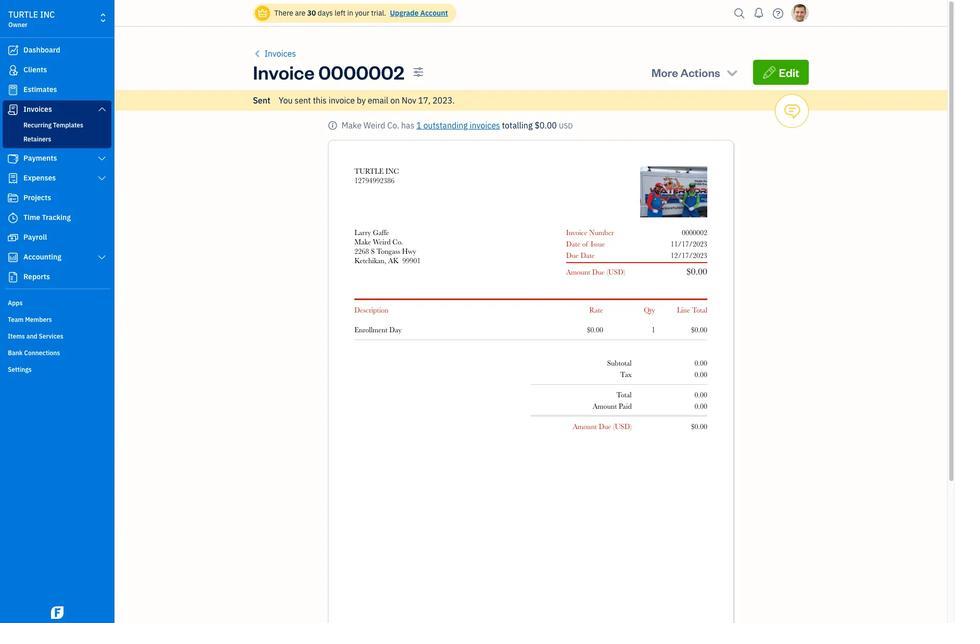 Task type: locate. For each thing, give the bounding box(es) containing it.
1
[[416, 120, 421, 131], [652, 326, 655, 334]]

1 vertical spatial amount due ( usd )
[[573, 423, 632, 431]]

0000002 up the you sent this invoice by email on nov 17, 2023.
[[318, 60, 404, 84]]

4 0.00 from the top
[[695, 402, 708, 411]]

due
[[566, 251, 579, 260], [592, 268, 605, 276], [599, 423, 611, 431]]

0 vertical spatial total
[[692, 306, 708, 314]]

1 vertical spatial 0000002
[[682, 229, 708, 237]]

larry for larry gaffe will receive your message by email.
[[278, 69, 295, 79]]

gaffe left will
[[296, 69, 314, 79]]

1 vertical spatial 0.00 0.00
[[695, 391, 708, 411]]

1 vertical spatial usd
[[608, 268, 624, 276]]

0 vertical spatial your
[[355, 8, 370, 18]]

0 vertical spatial 1
[[416, 120, 421, 131]]

date left of
[[566, 240, 581, 248]]

inc inside turtle inc owner
[[40, 9, 55, 20]]

12/17/2023
[[671, 251, 708, 260]]

there are 30 days left in your trial. upgrade account
[[274, 8, 448, 18]]

projects
[[23, 193, 51, 203]]

due down date of issue
[[566, 251, 579, 260]]

0 vertical spatial amount due ( usd )
[[566, 268, 625, 276]]

1 vertical spatial inc
[[386, 167, 399, 175]]

2 vertical spatial usd
[[615, 423, 630, 431]]

make
[[342, 120, 362, 131], [355, 238, 371, 246]]

2268
[[355, 247, 369, 256]]

retainers
[[23, 135, 51, 143]]

0 vertical spatial larry
[[278, 69, 295, 79]]

invoice up 'you'
[[253, 60, 315, 84]]

team members
[[8, 316, 52, 324]]

1 outstanding invoices button
[[416, 119, 500, 132]]

turtle up 12794992386
[[355, 167, 384, 175]]

issue
[[591, 240, 605, 248]]

1 chevron large down image from the top
[[97, 105, 107, 113]]

0 vertical spatial date
[[566, 240, 581, 248]]

2 vertical spatial chevron large down image
[[97, 254, 107, 262]]

gaffe inside larry gaffe make weird co. 2268 s tongass hwy ketchikan, ak  99901
[[373, 229, 389, 237]]

gaffe for make
[[373, 229, 389, 237]]

1 horizontal spatial inc
[[386, 167, 399, 175]]

inc inside turtle inc 12794992386
[[386, 167, 399, 175]]

chevron large down image inside expenses link
[[97, 174, 107, 183]]

weird down email
[[364, 120, 385, 131]]

1 0.00 0.00 from the top
[[695, 359, 708, 379]]

invoices up recurring
[[23, 105, 52, 114]]

ketchikan,
[[355, 257, 386, 265]]

1 horizontal spatial gaffe
[[373, 229, 389, 237]]

chevron large down image
[[97, 105, 107, 113], [97, 174, 107, 183], [97, 254, 107, 262]]

amount down total amount paid
[[573, 423, 597, 431]]

invoice image
[[7, 105, 19, 115]]

)
[[624, 268, 625, 276], [630, 423, 632, 431]]

gaffe up tongass
[[373, 229, 389, 237]]

apps link
[[3, 295, 111, 311]]

1 vertical spatial invoices
[[23, 105, 52, 114]]

0 horizontal spatial invoice
[[253, 60, 315, 84]]

1 right has
[[416, 120, 421, 131]]

usd down paid
[[615, 423, 630, 431]]

turtle inside turtle inc owner
[[8, 9, 38, 20]]

amount
[[566, 268, 591, 276], [593, 402, 617, 411], [573, 423, 597, 431]]

1 vertical spatial by
[[357, 95, 366, 106]]

1 vertical spatial co.
[[393, 238, 403, 246]]

usd right "totalling"
[[559, 121, 573, 131]]

0 vertical spatial invoice
[[253, 60, 315, 84]]

total
[[692, 306, 708, 314], [617, 391, 632, 399]]

invoice up of
[[566, 229, 588, 237]]

total up paid
[[617, 391, 632, 399]]

1 horizontal spatial (
[[613, 423, 615, 431]]

items
[[8, 333, 25, 340]]

0 vertical spatial 0000002
[[318, 60, 404, 84]]

1 vertical spatial total
[[617, 391, 632, 399]]

timer image
[[7, 213, 19, 223]]

by left email
[[357, 95, 366, 106]]

0 horizontal spatial total
[[617, 391, 632, 399]]

3 chevron large down image from the top
[[97, 254, 107, 262]]

gaffe for will
[[296, 69, 314, 79]]

1 down qty
[[652, 326, 655, 334]]

sent
[[295, 95, 311, 106]]

by
[[401, 69, 409, 79], [357, 95, 366, 106]]

larry down invoices 'button'
[[278, 69, 295, 79]]

time
[[23, 213, 40, 222]]

turtle up owner
[[8, 9, 38, 20]]

there
[[274, 8, 293, 18]]

paid
[[619, 402, 632, 411]]

your right receive
[[354, 69, 369, 79]]

time tracking link
[[3, 209, 111, 228]]

chevron large down image down payroll 'link'
[[97, 254, 107, 262]]

1 horizontal spatial 1
[[652, 326, 655, 334]]

0000002 up 11/17/2023 on the right of the page
[[682, 229, 708, 237]]

s
[[371, 247, 375, 256]]

1 horizontal spatial invoices
[[265, 48, 296, 59]]

total right line
[[692, 306, 708, 314]]

amount due ( usd ) down due date
[[566, 268, 625, 276]]

by left settings for this invoice image
[[401, 69, 409, 79]]

you sent this invoice by email on nov 17, 2023.
[[279, 95, 455, 106]]

0 vertical spatial inc
[[40, 9, 55, 20]]

$0.00
[[535, 120, 557, 131], [687, 267, 708, 277], [587, 326, 603, 334], [691, 326, 708, 334], [691, 423, 708, 431]]

1 vertical spatial your
[[354, 69, 369, 79]]

1 horizontal spatial )
[[630, 423, 632, 431]]

0 horizontal spatial inc
[[40, 9, 55, 20]]

edit link
[[753, 60, 809, 85]]

main element
[[0, 0, 141, 624]]

0 vertical spatial usd
[[559, 121, 573, 131]]

larry inside larry gaffe make weird co. 2268 s tongass hwy ketchikan, ak  99901
[[355, 229, 371, 237]]

1 vertical spatial date
[[581, 251, 595, 260]]

1 vertical spatial larry
[[355, 229, 371, 237]]

1 vertical spatial weird
[[373, 238, 391, 246]]

amount due ( usd )
[[566, 268, 625, 276], [573, 423, 632, 431]]

2 0.00 0.00 from the top
[[695, 391, 708, 411]]

weird up tongass
[[373, 238, 391, 246]]

1 vertical spatial 1
[[652, 326, 655, 334]]

inc up dashboard
[[40, 9, 55, 20]]

due down due date
[[592, 268, 605, 276]]

0 horizontal spatial )
[[624, 268, 625, 276]]

amount down due date
[[566, 268, 591, 276]]

0 vertical spatial turtle
[[8, 9, 38, 20]]

pencil image
[[762, 65, 777, 80]]

chevron large down image up "recurring templates" link
[[97, 105, 107, 113]]

estimates
[[23, 85, 57, 94]]

2 chevron large down image from the top
[[97, 174, 107, 183]]

chevron large down image down chevron large down image
[[97, 174, 107, 183]]

1 vertical spatial amount
[[593, 402, 617, 411]]

invoice
[[329, 95, 355, 106]]

1 horizontal spatial larry
[[355, 229, 371, 237]]

in
[[347, 8, 353, 18]]

amount inside total amount paid
[[593, 402, 617, 411]]

0 horizontal spatial gaffe
[[296, 69, 314, 79]]

make right info 'image'
[[342, 120, 362, 131]]

0.00 0.00
[[695, 359, 708, 379], [695, 391, 708, 411]]

1 vertical spatial make
[[355, 238, 371, 246]]

0 vertical spatial invoices
[[265, 48, 296, 59]]

2 vertical spatial amount
[[573, 423, 597, 431]]

total amount paid
[[593, 391, 632, 411]]

invoice for invoice number
[[566, 229, 588, 237]]

invoices right chevronleft "icon"
[[265, 48, 296, 59]]

0 horizontal spatial invoices
[[23, 105, 52, 114]]

usd down number
[[608, 268, 624, 276]]

turtle inside turtle inc 12794992386
[[355, 167, 384, 175]]

chevronleft image
[[253, 47, 263, 60]]

nov
[[402, 95, 416, 106]]

larry gaffe will receive your message by email.
[[278, 69, 431, 79]]

0.00 0.00 for total
[[695, 391, 708, 411]]

amount left paid
[[593, 402, 617, 411]]

time tracking
[[23, 213, 71, 222]]

items and services
[[8, 333, 63, 340]]

freshbooks image
[[49, 607, 66, 620]]

17,
[[418, 95, 431, 106]]

0 horizontal spatial (
[[607, 268, 608, 276]]

are
[[295, 8, 306, 18]]

(
[[607, 268, 608, 276], [613, 423, 615, 431]]

1 horizontal spatial turtle
[[355, 167, 384, 175]]

0 vertical spatial make
[[342, 120, 362, 131]]

estimates link
[[3, 81, 111, 99]]

expenses
[[23, 173, 56, 183]]

invoice
[[253, 60, 315, 84], [566, 229, 588, 237]]

0 vertical spatial chevron large down image
[[97, 105, 107, 113]]

co.
[[387, 120, 399, 131], [393, 238, 403, 246]]

dashboard link
[[3, 41, 111, 60]]

go to help image
[[770, 5, 787, 21]]

1 vertical spatial turtle
[[355, 167, 384, 175]]

0 vertical spatial 0.00 0.00
[[695, 359, 708, 379]]

1 vertical spatial invoice
[[566, 229, 588, 237]]

qty
[[644, 306, 655, 314]]

recurring templates link
[[5, 119, 109, 132]]

accounting
[[23, 252, 61, 262]]

usd
[[559, 121, 573, 131], [608, 268, 624, 276], [615, 423, 630, 431]]

inc
[[40, 9, 55, 20], [386, 167, 399, 175]]

days
[[318, 8, 333, 18]]

0 horizontal spatial larry
[[278, 69, 295, 79]]

invoices inside invoices link
[[23, 105, 52, 114]]

1 vertical spatial chevron large down image
[[97, 174, 107, 183]]

clients
[[23, 65, 47, 74]]

amount due ( usd ) down total amount paid
[[573, 423, 632, 431]]

0 vertical spatial co.
[[387, 120, 399, 131]]

inc up 12794992386
[[386, 167, 399, 175]]

larry
[[278, 69, 295, 79], [355, 229, 371, 237]]

number
[[589, 229, 614, 237]]

chevron large down image for invoices
[[97, 105, 107, 113]]

co. up tongass
[[393, 238, 403, 246]]

2023.
[[433, 95, 455, 106]]

1 horizontal spatial invoice
[[566, 229, 588, 237]]

1 horizontal spatial 0000002
[[682, 229, 708, 237]]

expense image
[[7, 173, 19, 184]]

0 vertical spatial amount
[[566, 268, 591, 276]]

report image
[[7, 272, 19, 283]]

1 vertical spatial gaffe
[[373, 229, 389, 237]]

invoice for invoice 0000002
[[253, 60, 315, 84]]

0 horizontal spatial turtle
[[8, 9, 38, 20]]

your right in
[[355, 8, 370, 18]]

0 vertical spatial gaffe
[[296, 69, 314, 79]]

make up 2268 at left
[[355, 238, 371, 246]]

co. left has
[[387, 120, 399, 131]]

line total
[[677, 306, 708, 314]]

date down date of issue
[[581, 251, 595, 260]]

0 vertical spatial by
[[401, 69, 409, 79]]

due down total amount paid
[[599, 423, 611, 431]]

chart image
[[7, 252, 19, 263]]

chevron large down image inside accounting "link"
[[97, 254, 107, 262]]

date
[[566, 240, 581, 248], [581, 251, 595, 260]]

2 0.00 from the top
[[695, 371, 708, 379]]

more actions
[[652, 65, 720, 80]]

team members link
[[3, 312, 111, 327]]

larry up 2268 at left
[[355, 229, 371, 237]]

chevron large down image
[[97, 155, 107, 163]]

1 horizontal spatial total
[[692, 306, 708, 314]]



Task type: vqa. For each thing, say whether or not it's contained in the screenshot.
Gaffe inside the Larry Gaffe Make Weird Co. 2268 S Tongass Hwy Ketchikan, AK  99901
yes



Task type: describe. For each thing, give the bounding box(es) containing it.
clients link
[[3, 61, 111, 80]]

inc for turtle inc 12794992386
[[386, 167, 399, 175]]

turtle for turtle inc 12794992386
[[355, 167, 384, 175]]

info image
[[328, 119, 338, 132]]

1 vertical spatial (
[[613, 423, 615, 431]]

0 vertical spatial weird
[[364, 120, 385, 131]]

inc for turtle inc owner
[[40, 9, 55, 20]]

0.00 0.00 for subtotal
[[695, 359, 708, 379]]

more actions button
[[642, 60, 749, 85]]

weird inside larry gaffe make weird co. 2268 s tongass hwy ketchikan, ak  99901
[[373, 238, 391, 246]]

make inside larry gaffe make weird co. 2268 s tongass hwy ketchikan, ak  99901
[[355, 238, 371, 246]]

date of issue
[[566, 240, 605, 248]]

payments
[[23, 154, 57, 163]]

project image
[[7, 193, 19, 204]]

payment image
[[7, 154, 19, 164]]

reports
[[23, 272, 50, 282]]

usd inside make weird co. has 1 outstanding invoices totalling $0.00 usd
[[559, 121, 573, 131]]

tracking
[[42, 213, 71, 222]]

upgrade
[[390, 8, 419, 18]]

upgrade account link
[[388, 8, 448, 18]]

totalling
[[502, 120, 533, 131]]

description
[[355, 306, 389, 314]]

0 vertical spatial )
[[624, 268, 625, 276]]

account
[[420, 8, 448, 18]]

dashboard
[[23, 45, 60, 55]]

turtle for turtle inc owner
[[8, 9, 38, 20]]

12794992386
[[355, 176, 395, 185]]

you
[[279, 95, 293, 106]]

money image
[[7, 233, 19, 243]]

invoices link
[[3, 100, 111, 119]]

0 vertical spatial (
[[607, 268, 608, 276]]

notifications image
[[751, 3, 767, 23]]

email.
[[411, 69, 431, 79]]

bank
[[8, 349, 23, 357]]

99901
[[403, 257, 421, 265]]

0 horizontal spatial by
[[357, 95, 366, 106]]

invoice 0000002
[[253, 60, 404, 84]]

invoices
[[470, 120, 500, 131]]

and
[[26, 333, 37, 340]]

total inside total amount paid
[[617, 391, 632, 399]]

left
[[335, 8, 346, 18]]

this
[[313, 95, 327, 106]]

0 vertical spatial due
[[566, 251, 579, 260]]

1 vertical spatial due
[[592, 268, 605, 276]]

rate
[[589, 306, 603, 314]]

dashboard image
[[7, 45, 19, 56]]

payroll
[[23, 233, 47, 242]]

settings for this invoice image
[[413, 67, 424, 78]]

co. inside larry gaffe make weird co. 2268 s tongass hwy ketchikan, ak  99901
[[393, 238, 403, 246]]

chevrondown image
[[725, 65, 740, 80]]

tongass
[[377, 247, 400, 256]]

invoices inside invoices 'button'
[[265, 48, 296, 59]]

settings link
[[3, 362, 111, 377]]

3 0.00 from the top
[[695, 391, 708, 399]]

email
[[368, 95, 388, 106]]

items and services link
[[3, 329, 111, 344]]

estimate image
[[7, 85, 19, 95]]

chevron large down image for expenses
[[97, 174, 107, 183]]

accounting link
[[3, 248, 111, 267]]

1 0.00 from the top
[[695, 359, 708, 368]]

receive
[[329, 69, 352, 79]]

larry for larry gaffe make weird co. 2268 s tongass hwy ketchikan, ak  99901
[[355, 229, 371, 237]]

apps
[[8, 299, 23, 307]]

view comments image
[[783, 95, 801, 128]]

bank connections
[[8, 349, 60, 357]]

will
[[316, 69, 327, 79]]

owner
[[8, 21, 28, 29]]

enrollment
[[355, 326, 388, 334]]

subtotal tax
[[607, 359, 632, 379]]

members
[[25, 316, 52, 324]]

0 horizontal spatial 0000002
[[318, 60, 404, 84]]

larry gaffe make weird co. 2268 s tongass hwy ketchikan, ak  99901
[[355, 229, 421, 265]]

retainers link
[[5, 133, 109, 146]]

make weird co. has 1 outstanding invoices totalling $0.00 usd
[[342, 120, 573, 131]]

connections
[[24, 349, 60, 357]]

subtotal
[[607, 359, 632, 368]]

tax
[[620, 371, 632, 379]]

turtle inc 12794992386
[[355, 167, 399, 185]]

recurring
[[23, 121, 52, 129]]

reports link
[[3, 268, 111, 287]]

invoices button
[[253, 47, 296, 60]]

line
[[677, 306, 690, 314]]

1 horizontal spatial by
[[401, 69, 409, 79]]

day
[[389, 326, 402, 334]]

projects link
[[3, 189, 111, 208]]

due date
[[566, 251, 595, 260]]

search image
[[731, 5, 748, 21]]

services
[[39, 333, 63, 340]]

of
[[582, 240, 589, 248]]

payments link
[[3, 149, 111, 168]]

turtle inc owner
[[8, 9, 55, 29]]

enrollment day
[[355, 326, 402, 334]]

0 horizontal spatial 1
[[416, 120, 421, 131]]

client image
[[7, 65, 19, 75]]

hwy
[[402, 247, 416, 256]]

Send a message text field
[[278, 45, 807, 68]]

payroll link
[[3, 229, 111, 247]]

2 vertical spatial due
[[599, 423, 611, 431]]

outstanding
[[423, 120, 468, 131]]

message
[[370, 69, 399, 79]]

chevron large down image for accounting
[[97, 254, 107, 262]]

bank connections link
[[3, 345, 111, 361]]

30
[[307, 8, 316, 18]]

11/17/2023
[[671, 240, 708, 248]]

recurring templates
[[23, 121, 83, 129]]

settings
[[8, 366, 32, 374]]

actions
[[681, 65, 720, 80]]

1 vertical spatial )
[[630, 423, 632, 431]]

templates
[[53, 121, 83, 129]]

crown image
[[257, 8, 268, 18]]

expenses link
[[3, 169, 111, 188]]

team
[[8, 316, 24, 324]]



